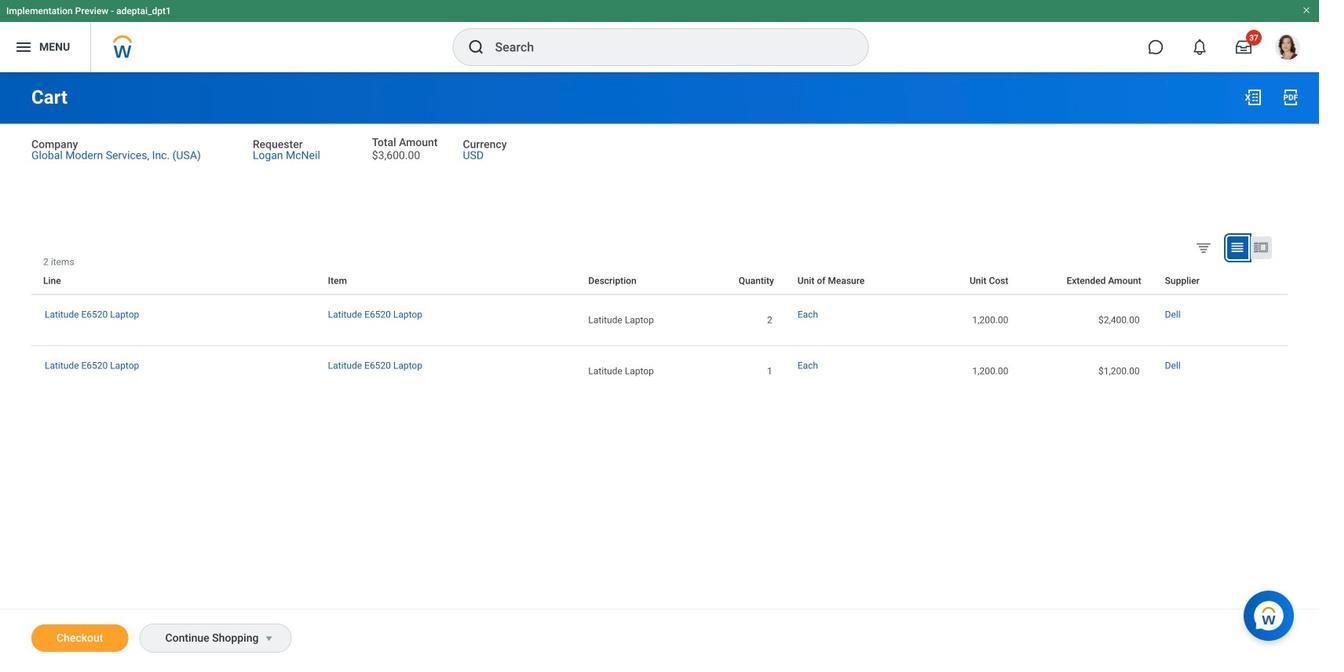 Task type: vqa. For each thing, say whether or not it's contained in the screenshot.
Main Content
yes



Task type: locate. For each thing, give the bounding box(es) containing it.
inbox large image
[[1236, 39, 1252, 55]]

toolbar
[[1276, 256, 1288, 267]]

main content
[[0, 72, 1320, 666]]

Toggle to List Detail view radio
[[1251, 236, 1272, 259]]

toggle to grid view image
[[1230, 239, 1246, 255]]

option group
[[1192, 236, 1284, 262]]

banner
[[0, 0, 1320, 72]]

justify image
[[14, 38, 33, 57]]

profile logan mcneil image
[[1276, 35, 1301, 63]]

toggle to list detail view image
[[1254, 239, 1269, 255]]

select to filter grid data image
[[1195, 239, 1213, 256]]

Search Workday  search field
[[495, 30, 836, 64]]

view printable version (pdf) image
[[1282, 88, 1301, 107]]



Task type: describe. For each thing, give the bounding box(es) containing it.
notifications large image
[[1192, 39, 1208, 55]]

export to excel image
[[1244, 88, 1263, 107]]

search image
[[467, 38, 486, 57]]

close environment banner image
[[1302, 5, 1312, 15]]

caret down image
[[260, 632, 278, 645]]

Toggle to Grid view radio
[[1228, 236, 1249, 259]]



